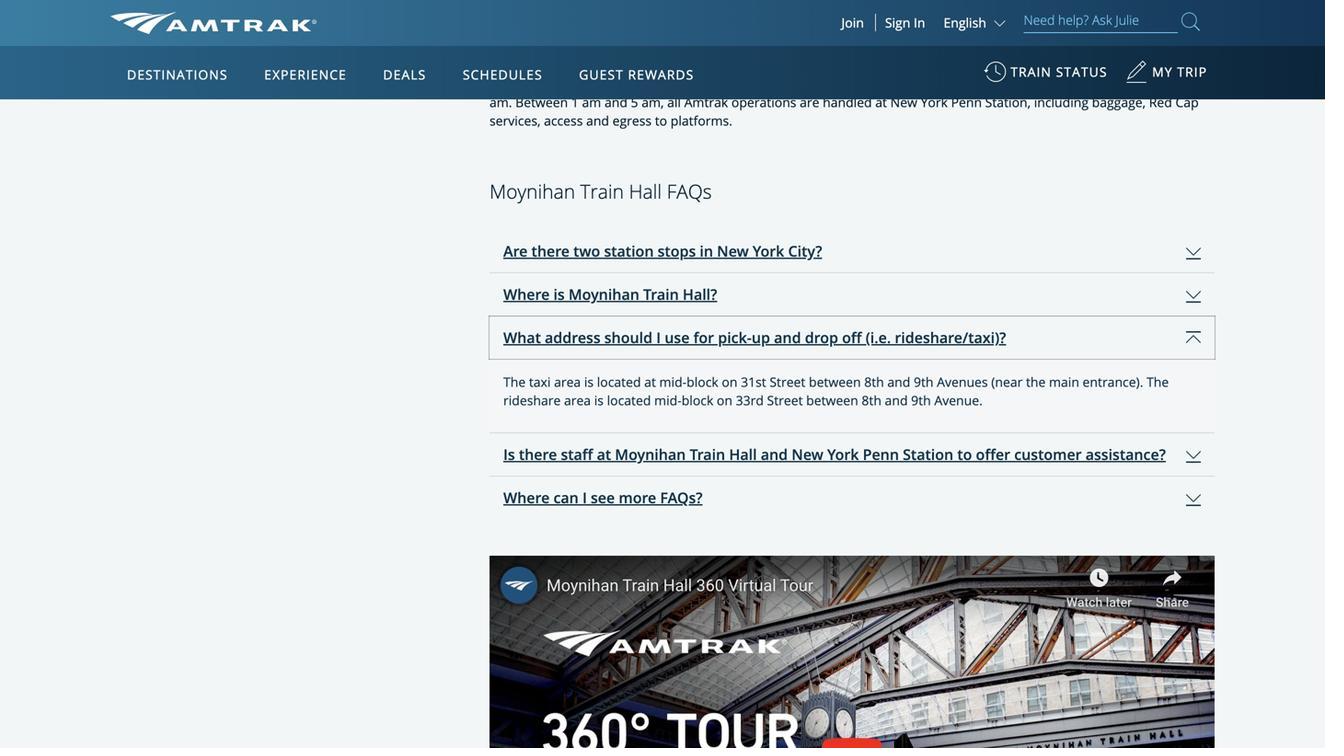 Task type: locate. For each thing, give the bounding box(es) containing it.
what address should i use for pick-up and drop off (i.e. rideshare/taxi)?
[[504, 328, 1007, 348]]

avenue.
[[935, 392, 983, 409]]

area
[[554, 374, 581, 391], [564, 392, 591, 409]]

entrance).
[[1083, 374, 1144, 391]]

station
[[903, 445, 954, 465]]

the left taxi
[[504, 374, 526, 391]]

0 vertical spatial where
[[504, 285, 550, 304]]

8th up is there staff at moynihan train hall and new york penn station to offer customer assistance? button
[[862, 392, 882, 409]]

8th down (i.e.
[[865, 374, 885, 391]]

there
[[532, 241, 570, 261], [519, 445, 557, 465]]

1 horizontal spatial the
[[1147, 374, 1170, 391]]

1 horizontal spatial public
[[1029, 75, 1065, 92]]

at right staff
[[597, 445, 612, 465]]

are there two station stops in new york city? button
[[490, 230, 1215, 273]]

2 horizontal spatial hall
[[730, 445, 757, 465]]

i left see on the left
[[583, 488, 587, 508]]

status
[[1057, 63, 1108, 81]]

amtrak
[[685, 93, 729, 111]]

1 vertical spatial penn
[[863, 445, 900, 465]]

9th left avenue.
[[912, 392, 932, 409]]

customer
[[1015, 445, 1082, 465]]

new inside are there two station stops in new york city? button
[[717, 241, 749, 261]]

york up where can i see more faqs? button
[[828, 445, 860, 465]]

0 vertical spatial area
[[554, 374, 581, 391]]

is down address
[[585, 374, 594, 391]]

and up red at the right top
[[1157, 75, 1180, 92]]

hall left faqs
[[629, 178, 662, 204]]

1 vertical spatial 9th
[[912, 392, 932, 409]]

0 vertical spatial there
[[532, 241, 570, 261]]

is up address
[[554, 285, 565, 304]]

1 vertical spatial located
[[607, 392, 651, 409]]

0 vertical spatial between
[[1068, 75, 1120, 92]]

moynihan up are in the left of the page
[[490, 178, 576, 204]]

to up all in the right of the page
[[661, 75, 673, 92]]

new up where can i see more faqs? button
[[792, 445, 824, 465]]

public
[[700, 75, 736, 92], [1029, 75, 1065, 92]]

2 vertical spatial at
[[597, 445, 612, 465]]

mid-
[[660, 374, 687, 391], [655, 392, 682, 409]]

the taxi area is located at mid-block on 31st street between 8th and 9th avenues (near the main entrance). the rideshare area is located mid-block on 33rd street between 8th and 9th avenue.
[[504, 374, 1170, 409]]

moynihan up more
[[615, 445, 686, 465]]

pick-
[[718, 328, 752, 348]]

english
[[944, 14, 987, 31]]

new right the handled
[[891, 93, 918, 111]]

2 vertical spatial york
[[828, 445, 860, 465]]

and left closed
[[922, 75, 945, 92]]

hall down 33rd
[[730, 445, 757, 465]]

should
[[605, 328, 653, 348]]

and inside what address should i use for pick-up and drop off (i.e. rideshare/taxi)? button
[[775, 328, 802, 348]]

9th left avenues
[[914, 374, 934, 391]]

0 horizontal spatial the
[[504, 374, 526, 391]]

the left main
[[1027, 374, 1046, 391]]

use
[[665, 328, 690, 348]]

between up is there staff at moynihan train hall and new york penn station to offer customer assistance?
[[807, 392, 859, 409]]

block down for
[[687, 374, 719, 391]]

application containing are there two station stops in new york city?
[[490, 230, 1215, 519]]

wifi
[[600, 12, 625, 29]]

is inside button
[[554, 285, 565, 304]]

street right 33rd
[[768, 392, 803, 409]]

search icon image
[[1182, 9, 1201, 34]]

1 the from the left
[[504, 374, 526, 391]]

is inside hours of operations moynihan train hall is open to the public daily from 5 am through 1 am and closed to the public between 1 am and 5 am. between 1 am and 5 am, all amtrak operations are handled at new york penn station, including baggage, red cap services, access and egress to platforms.
[[614, 75, 623, 92]]

in
[[914, 14, 926, 31]]

daily
[[739, 75, 767, 92]]

public up including
[[1029, 75, 1065, 92]]

and right up
[[775, 328, 802, 348]]

am right through
[[899, 75, 918, 92]]

where inside button
[[504, 285, 550, 304]]

banner containing join
[[0, 0, 1326, 425]]

am up are
[[814, 75, 833, 92]]

1 horizontal spatial penn
[[952, 93, 983, 111]]

train right of
[[553, 75, 584, 92]]

at inside button
[[597, 445, 612, 465]]

york
[[921, 93, 948, 111], [753, 241, 785, 261], [828, 445, 860, 465]]

0 horizontal spatial penn
[[863, 445, 900, 465]]

penn inside hours of operations moynihan train hall is open to the public daily from 5 am through 1 am and closed to the public between 1 am and 5 am. between 1 am and 5 am, all amtrak operations are handled at new york penn station, including baggage, red cap services, access and egress to platforms.
[[952, 93, 983, 111]]

located
[[597, 374, 641, 391], [607, 392, 651, 409]]

moynihan up am.
[[490, 75, 550, 92]]

new
[[891, 93, 918, 111], [717, 241, 749, 261], [792, 445, 824, 465]]

my trip
[[1153, 63, 1208, 81]]

the up station,
[[1006, 75, 1025, 92]]

york left city?
[[753, 241, 785, 261]]

hall left open
[[587, 75, 611, 92]]

block
[[687, 374, 719, 391], [682, 392, 714, 409]]

regions map image
[[179, 154, 621, 412]]

1 public from the left
[[700, 75, 736, 92]]

0 vertical spatial at
[[876, 93, 888, 111]]

1 horizontal spatial new
[[792, 445, 824, 465]]

1 vertical spatial where
[[504, 488, 550, 508]]

train inside hours of operations moynihan train hall is open to the public daily from 5 am through 1 am and closed to the public between 1 am and 5 am. between 1 am and 5 am, all amtrak operations are handled at new york penn station, including baggage, red cap services, access and egress to platforms.
[[553, 75, 584, 92]]

1 horizontal spatial i
[[657, 328, 661, 348]]

1 vertical spatial there
[[519, 445, 557, 465]]

0 horizontal spatial new
[[717, 241, 749, 261]]

5 up cap
[[1183, 75, 1191, 92]]

new inside is there staff at moynihan train hall and new york penn station to offer customer assistance? button
[[792, 445, 824, 465]]

area right rideshare
[[564, 392, 591, 409]]

0 horizontal spatial york
[[753, 241, 785, 261]]

new right in
[[717, 241, 749, 261]]

and up 'egress'
[[605, 93, 628, 111]]

0 vertical spatial on
[[722, 374, 738, 391]]

at down should
[[645, 374, 656, 391]]

where left can on the left of the page
[[504, 488, 550, 508]]

area right taxi
[[554, 374, 581, 391]]

0 vertical spatial mid-
[[660, 374, 687, 391]]

at down through
[[876, 93, 888, 111]]

rewards
[[628, 66, 695, 83]]

1 horizontal spatial at
[[645, 374, 656, 391]]

street right 31st
[[770, 374, 806, 391]]

there right are in the left of the page
[[532, 241, 570, 261]]

hall inside button
[[730, 445, 757, 465]]

and
[[922, 75, 945, 92], [1157, 75, 1180, 92], [605, 93, 628, 111], [587, 112, 610, 129], [775, 328, 802, 348], [888, 374, 911, 391], [885, 392, 908, 409], [761, 445, 788, 465]]

1 horizontal spatial 5
[[804, 75, 811, 92]]

where for where can i see more faqs?
[[504, 488, 550, 508]]

public up amtrak
[[700, 75, 736, 92]]

0 horizontal spatial i
[[583, 488, 587, 508]]

0 horizontal spatial 1
[[572, 93, 579, 111]]

operations
[[732, 93, 797, 111]]

0 vertical spatial hall
[[587, 75, 611, 92]]

on left 31st
[[722, 374, 738, 391]]

sign
[[886, 14, 911, 31]]

to inside button
[[958, 445, 973, 465]]

open
[[627, 75, 658, 92]]

york inside hours of operations moynihan train hall is open to the public daily from 5 am through 1 am and closed to the public between 1 am and 5 am. between 1 am and 5 am, all amtrak operations are handled at new york penn station, including baggage, red cap services, access and egress to platforms.
[[921, 93, 948, 111]]

destinations button
[[120, 49, 235, 100]]

york down closed
[[921, 93, 948, 111]]

1 right through
[[888, 75, 896, 92]]

experience button
[[257, 49, 354, 100]]

moynihan inside hours of operations moynihan train hall is open to the public daily from 5 am through 1 am and closed to the public between 1 am and 5 am. between 1 am and 5 am, all amtrak operations are handled at new york penn station, including baggage, red cap services, access and egress to platforms.
[[490, 75, 550, 92]]

0 horizontal spatial hall
[[587, 75, 611, 92]]

moynihan inside button
[[615, 445, 686, 465]]

1 where from the top
[[504, 285, 550, 304]]

1 vertical spatial at
[[645, 374, 656, 391]]

the up all in the right of the page
[[677, 75, 696, 92]]

is there staff at moynihan train hall and new york penn station to offer customer assistance? button
[[490, 434, 1215, 476]]

hours of operations moynihan train hall is open to the public daily from 5 am through 1 am and closed to the public between 1 am and 5 am. between 1 am and 5 am, all amtrak operations are handled at new york penn station, including baggage, red cap services, access and egress to platforms.
[[490, 55, 1199, 129]]

where
[[504, 285, 550, 304], [504, 488, 550, 508]]

2 where from the top
[[504, 488, 550, 508]]

5 up are
[[804, 75, 811, 92]]

application
[[179, 154, 621, 412], [490, 230, 1215, 519]]

hours
[[490, 55, 531, 76]]

where up the what
[[504, 285, 550, 304]]

from
[[771, 75, 800, 92]]

0 horizontal spatial public
[[700, 75, 736, 92]]

1 vertical spatial new
[[717, 241, 749, 261]]

i
[[657, 328, 661, 348], [583, 488, 587, 508]]

8th
[[865, 374, 885, 391], [862, 392, 882, 409]]

moynihan down two
[[569, 285, 640, 304]]

including
[[1035, 93, 1089, 111]]

i left use
[[657, 328, 661, 348]]

there right is
[[519, 445, 557, 465]]

station,
[[986, 93, 1031, 111]]

rideshare
[[504, 392, 561, 409]]

at inside the taxi area is located at mid-block on 31st street between 8th and 9th avenues (near the main entrance). the rideshare area is located mid-block on 33rd street between 8th and 9th avenue.
[[645, 374, 656, 391]]

red
[[1150, 93, 1173, 111]]

where can i see more faqs? button
[[490, 477, 1215, 519]]

2 vertical spatial new
[[792, 445, 824, 465]]

amtrak image
[[110, 12, 317, 34]]

0 vertical spatial york
[[921, 93, 948, 111]]

2 horizontal spatial new
[[891, 93, 918, 111]]

0 vertical spatial i
[[657, 328, 661, 348]]

train
[[1011, 63, 1052, 81]]

5
[[804, 75, 811, 92], [1183, 75, 1191, 92], [631, 93, 639, 111]]

what address should i use for pick-up and drop off (i.e. rideshare/taxi)? button
[[490, 317, 1215, 359]]

1
[[888, 75, 896, 92], [1124, 75, 1131, 92], [572, 93, 579, 111]]

and down 33rd
[[761, 445, 788, 465]]

is left open
[[614, 75, 623, 92]]

0 horizontal spatial at
[[597, 445, 612, 465]]

banner
[[0, 0, 1326, 425]]

0 vertical spatial penn
[[952, 93, 983, 111]]

2 horizontal spatial the
[[1027, 374, 1046, 391]]

where for where is moynihan train hall?
[[504, 285, 550, 304]]

am up red at the right top
[[1134, 75, 1154, 92]]

on left 33rd
[[717, 392, 733, 409]]

between down drop
[[809, 374, 861, 391]]

2 horizontal spatial at
[[876, 93, 888, 111]]

penn down closed
[[952, 93, 983, 111]]

train left hall?
[[644, 285, 679, 304]]

0 vertical spatial new
[[891, 93, 918, 111]]

between inside hours of operations moynihan train hall is open to the public daily from 5 am through 1 am and closed to the public between 1 am and 5 am. between 1 am and 5 am, all amtrak operations are handled at new york penn station, including baggage, red cap services, access and egress to platforms.
[[1068, 75, 1120, 92]]

access
[[544, 112, 583, 129]]

1 up baggage,
[[1124, 75, 1131, 92]]

9th
[[914, 374, 934, 391], [912, 392, 932, 409]]

the
[[504, 374, 526, 391], [1147, 374, 1170, 391]]

to left offer
[[958, 445, 973, 465]]

between
[[1068, 75, 1120, 92], [809, 374, 861, 391], [807, 392, 859, 409]]

avenues
[[938, 374, 989, 391]]

is
[[614, 75, 623, 92], [554, 285, 565, 304], [585, 374, 594, 391], [595, 392, 604, 409]]

2 vertical spatial hall
[[730, 445, 757, 465]]

1 up access
[[572, 93, 579, 111]]

station
[[604, 241, 654, 261]]

2 the from the left
[[1147, 374, 1170, 391]]

1 horizontal spatial hall
[[629, 178, 662, 204]]

2 horizontal spatial 5
[[1183, 75, 1191, 92]]

train up faqs?
[[690, 445, 726, 465]]

block left 33rd
[[682, 392, 714, 409]]

the right entrance). on the right
[[1147, 374, 1170, 391]]

stops
[[658, 241, 696, 261]]

2 horizontal spatial york
[[921, 93, 948, 111]]

2 horizontal spatial 1
[[1124, 75, 1131, 92]]

see
[[591, 488, 615, 508]]

5 left am,
[[631, 93, 639, 111]]

where inside button
[[504, 488, 550, 508]]

penn left station
[[863, 445, 900, 465]]

sign in button
[[886, 14, 926, 31]]

between up baggage,
[[1068, 75, 1120, 92]]

1 vertical spatial york
[[753, 241, 785, 261]]



Task type: vqa. For each thing, say whether or not it's contained in the screenshot.
The
yes



Task type: describe. For each thing, give the bounding box(es) containing it.
is right rideshare
[[595, 392, 604, 409]]

join
[[842, 14, 864, 31]]

guest rewards
[[579, 66, 695, 83]]

cap
[[1176, 93, 1199, 111]]

there for is
[[519, 445, 557, 465]]

1 vertical spatial block
[[682, 392, 714, 409]]

schedules
[[463, 66, 543, 83]]

are
[[800, 93, 820, 111]]

am,
[[642, 93, 664, 111]]

train up two
[[581, 178, 624, 204]]

0 vertical spatial located
[[597, 374, 641, 391]]

1 horizontal spatial the
[[1006, 75, 1025, 92]]

my
[[1153, 63, 1174, 81]]

penn inside button
[[863, 445, 900, 465]]

0 horizontal spatial 5
[[631, 93, 639, 111]]

0 vertical spatial 8th
[[865, 374, 885, 391]]

through
[[837, 75, 885, 92]]

2 public from the left
[[1029, 75, 1065, 92]]

to down am,
[[655, 112, 668, 129]]

1 vertical spatial 8th
[[862, 392, 882, 409]]

complimentary wifi
[[504, 12, 625, 29]]

drop
[[805, 328, 839, 348]]

to up station,
[[990, 75, 1002, 92]]

2 vertical spatial between
[[807, 392, 859, 409]]

off
[[843, 328, 862, 348]]

Please enter your search item search field
[[1024, 9, 1179, 33]]

staff
[[561, 445, 593, 465]]

destinations
[[127, 66, 228, 83]]

up
[[752, 328, 771, 348]]

guest
[[579, 66, 624, 83]]

(i.e.
[[866, 328, 892, 348]]

hall inside hours of operations moynihan train hall is open to the public daily from 5 am through 1 am and closed to the public between 1 am and 5 am. between 1 am and 5 am, all amtrak operations are handled at new york penn station, including baggage, red cap services, access and egress to platforms.
[[587, 75, 611, 92]]

where is moynihan train hall?
[[504, 285, 718, 304]]

can
[[554, 488, 579, 508]]

in
[[700, 241, 714, 261]]

the inside the taxi area is located at mid-block on 31st street between 8th and 9th avenues (near the main entrance). the rideshare area is located mid-block on 33rd street between 8th and 9th avenue.
[[1027, 374, 1046, 391]]

for
[[694, 328, 715, 348]]

where can i see more faqs?
[[504, 488, 703, 508]]

more
[[619, 488, 657, 508]]

my trip button
[[1126, 54, 1208, 99]]

city?
[[789, 241, 823, 261]]

are
[[504, 241, 528, 261]]

0 vertical spatial 9th
[[914, 374, 934, 391]]

the taxi area is located at mid-block on 31st street between 8th and 9th avenues (near the main entrance). the rideshare area is located mid-block on 33rd street between 8th and 9th avenue. element
[[490, 373, 1215, 410]]

platforms.
[[671, 112, 733, 129]]

1 horizontal spatial york
[[828, 445, 860, 465]]

1 horizontal spatial 1
[[888, 75, 896, 92]]

are there two station stops in new york city?
[[504, 241, 823, 261]]

am down guest
[[582, 93, 602, 111]]

handled
[[823, 93, 873, 111]]

hall?
[[683, 285, 718, 304]]

egress
[[613, 112, 652, 129]]

application inside banner
[[179, 154, 621, 412]]

0 horizontal spatial the
[[677, 75, 696, 92]]

two
[[574, 241, 601, 261]]

there for are
[[532, 241, 570, 261]]

1 vertical spatial mid-
[[655, 392, 682, 409]]

(near
[[992, 374, 1023, 391]]

train status link
[[985, 54, 1108, 99]]

schedules link
[[456, 46, 550, 99]]

operations
[[553, 55, 628, 76]]

of
[[535, 55, 549, 76]]

assistance?
[[1086, 445, 1167, 465]]

deals button
[[376, 49, 434, 100]]

train inside button
[[644, 285, 679, 304]]

all
[[668, 93, 681, 111]]

join button
[[831, 14, 876, 31]]

1 vertical spatial hall
[[629, 178, 662, 204]]

train status
[[1011, 63, 1108, 81]]

address
[[545, 328, 601, 348]]

and left avenue.
[[885, 392, 908, 409]]

baggage,
[[1093, 93, 1146, 111]]

trip
[[1178, 63, 1208, 81]]

31st
[[741, 374, 767, 391]]

and down (i.e.
[[888, 374, 911, 391]]

33rd
[[736, 392, 764, 409]]

closed
[[948, 75, 987, 92]]

deals
[[383, 66, 427, 83]]

main
[[1050, 374, 1080, 391]]

complimentary
[[504, 12, 597, 29]]

rideshare/taxi)?
[[895, 328, 1007, 348]]

train inside button
[[690, 445, 726, 465]]

is there staff at moynihan train hall and new york penn station to offer customer assistance?
[[504, 445, 1167, 465]]

am.
[[490, 93, 512, 111]]

0 vertical spatial block
[[687, 374, 719, 391]]

sign in
[[886, 14, 926, 31]]

1 vertical spatial street
[[768, 392, 803, 409]]

1 vertical spatial on
[[717, 392, 733, 409]]

services,
[[490, 112, 541, 129]]

is
[[504, 445, 515, 465]]

moynihan train hall faqs
[[490, 178, 712, 204]]

experience
[[264, 66, 347, 83]]

moynihan inside button
[[569, 285, 640, 304]]

1 vertical spatial between
[[809, 374, 861, 391]]

and right access
[[587, 112, 610, 129]]

english button
[[944, 14, 1011, 31]]

at inside hours of operations moynihan train hall is open to the public daily from 5 am through 1 am and closed to the public between 1 am and 5 am. between 1 am and 5 am, all amtrak operations are handled at new york penn station, including baggage, red cap services, access and egress to platforms.
[[876, 93, 888, 111]]

and inside is there staff at moynihan train hall and new york penn station to offer customer assistance? button
[[761, 445, 788, 465]]

1 vertical spatial area
[[564, 392, 591, 409]]

between
[[516, 93, 568, 111]]

1 vertical spatial i
[[583, 488, 587, 508]]

0 vertical spatial street
[[770, 374, 806, 391]]

what
[[504, 328, 541, 348]]

new inside hours of operations moynihan train hall is open to the public daily from 5 am through 1 am and closed to the public between 1 am and 5 am. between 1 am and 5 am, all amtrak operations are handled at new york penn station, including baggage, red cap services, access and egress to platforms.
[[891, 93, 918, 111]]

where is moynihan train hall? button
[[490, 274, 1215, 316]]

taxi
[[529, 374, 551, 391]]

faqs
[[667, 178, 712, 204]]



